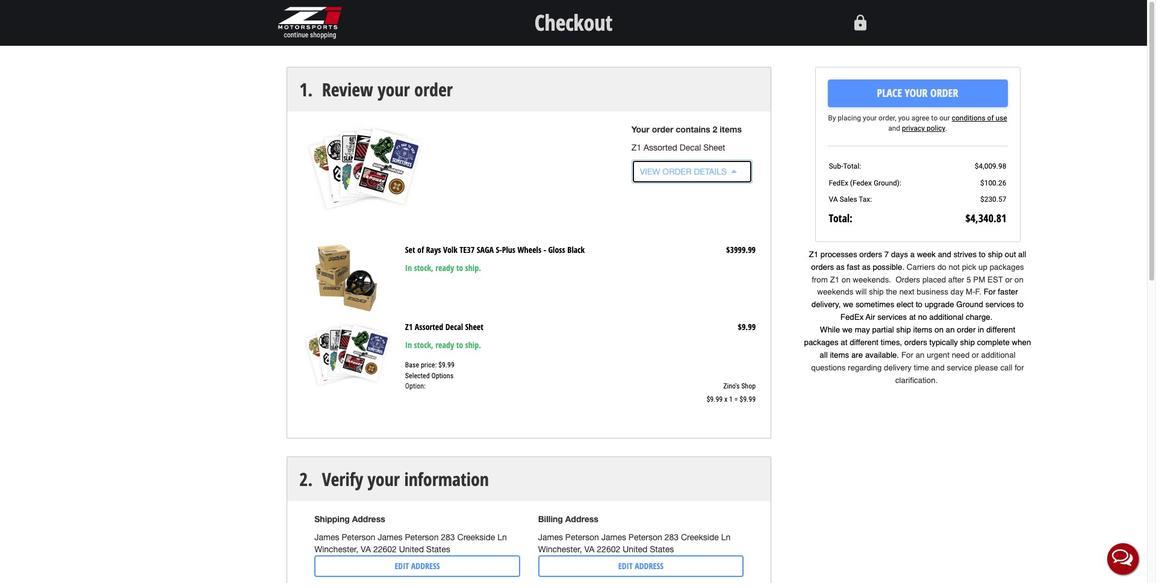 Task type: locate. For each thing, give the bounding box(es) containing it.
2 horizontal spatial items
[[914, 326, 933, 335]]

in stock, ready to ship.
[[405, 262, 481, 274], [405, 340, 481, 351]]

assorted up price:
[[415, 321, 444, 333]]

all right the out
[[1019, 250, 1027, 259]]

z1 inside 'z1 processes orders 7 days a week and strives to ship out all orders as fast as possible.'
[[810, 250, 819, 259]]

lock link
[[852, 14, 870, 32]]

ship. down z1 assorted decal sheet link
[[466, 340, 481, 351]]

peterson
[[342, 533, 376, 542], [405, 533, 439, 542], [566, 533, 599, 542], [629, 533, 663, 542]]

do
[[938, 262, 947, 271]]

1 horizontal spatial sheet
[[704, 143, 726, 153]]

we inside for faster delivery, we sometimes elect to upgrade ground services to fedex air services at no additional charge.
[[844, 300, 854, 309]]

creekside for billing address
[[682, 533, 719, 542]]

2 states from the left
[[650, 545, 674, 554]]

of inside by placing your order, you agree to our conditions of use and privacy policy .
[[988, 114, 995, 122]]

decal
[[680, 143, 702, 153], [446, 321, 463, 333]]

set of rays volk te37 saga s-plus wheels - gloss black image
[[303, 244, 393, 312]]

1 horizontal spatial additional
[[982, 351, 1016, 360]]

place your order
[[878, 86, 959, 100]]

1 horizontal spatial an
[[947, 326, 955, 335]]

your left order,
[[864, 114, 877, 122]]

total: down sales at the top of the page
[[829, 211, 853, 225]]

an up time
[[916, 351, 925, 360]]

z1 up weekends
[[831, 275, 840, 284]]

1 283 from the left
[[441, 533, 455, 542]]

edit address link for shipping address
[[315, 556, 520, 577]]

ready for decal
[[436, 340, 454, 351]]

1 vertical spatial ready
[[436, 340, 454, 351]]

va down billing address
[[585, 545, 595, 554]]

as right 'fast'
[[863, 262, 871, 271]]

2 ln from the left
[[722, 533, 731, 542]]

0 vertical spatial additional
[[930, 313, 964, 322]]

0 vertical spatial and
[[889, 124, 901, 133]]

1 vertical spatial in stock, ready to ship.
[[405, 340, 481, 351]]

1 vertical spatial fedex
[[841, 313, 864, 322]]

0 horizontal spatial 22602
[[374, 545, 397, 554]]

1 horizontal spatial all
[[1019, 250, 1027, 259]]

urgent
[[927, 351, 950, 360]]

assorted up view
[[644, 143, 678, 153]]

0 vertical spatial ship.
[[466, 262, 481, 274]]

items up questions at the bottom
[[831, 351, 850, 360]]

22602 for shipping address
[[374, 545, 397, 554]]

base
[[405, 361, 420, 370]]

decal down contains
[[680, 143, 702, 153]]

agree
[[912, 114, 930, 122]]

1 vertical spatial or
[[973, 351, 980, 360]]

0 horizontal spatial edit address link
[[315, 556, 520, 577]]

0 horizontal spatial an
[[916, 351, 925, 360]]

total: up (fedex
[[844, 162, 862, 171]]

your inside by placing your order, you agree to our conditions of use and privacy policy .
[[864, 114, 877, 122]]

1 horizontal spatial 283
[[665, 533, 679, 542]]

of left use
[[988, 114, 995, 122]]

2 283 from the left
[[665, 533, 679, 542]]

packages inside carriers do not pick up packages from z1 on weekends.  orders placed after 5 pm est or on weekends will ship the next business day m-f.
[[990, 262, 1025, 271]]

orders inside while we may partial ship items on an order in different packages at different times, orders typically ship complete when all items are available.
[[905, 338, 928, 347]]

orders right times,
[[905, 338, 928, 347]]

0 horizontal spatial winchester,
[[315, 545, 359, 554]]

283
[[441, 533, 455, 542], [665, 533, 679, 542]]

1 vertical spatial different
[[850, 338, 879, 347]]

1 vertical spatial at
[[841, 338, 848, 347]]

2 vertical spatial orders
[[905, 338, 928, 347]]

1 vertical spatial services
[[878, 313, 908, 322]]

0 horizontal spatial additional
[[930, 313, 964, 322]]

times,
[[881, 338, 903, 347]]

united
[[399, 545, 424, 554], [623, 545, 648, 554]]

faster
[[999, 288, 1019, 297]]

1 horizontal spatial on
[[935, 326, 944, 335]]

1 ready from the top
[[436, 262, 454, 274]]

$9.99
[[738, 321, 756, 333], [439, 361, 455, 370], [707, 395, 723, 404], [740, 395, 756, 404]]

1 vertical spatial packages
[[805, 338, 839, 347]]

ln
[[498, 533, 507, 542], [722, 533, 731, 542]]

as
[[837, 262, 845, 271], [863, 262, 871, 271]]

set of rays volk te37 saga s-plus wheels - gloss black
[[405, 244, 585, 256]]

or right need
[[973, 351, 980, 360]]

all
[[1019, 250, 1027, 259], [820, 351, 828, 360]]

ship up need
[[961, 338, 976, 347]]

carriers do not pick up packages from z1 on weekends.  orders placed after 5 pm est or on weekends will ship the next business day m-f.
[[812, 262, 1025, 297]]

1 stock, from the top
[[414, 262, 434, 274]]

2 james from the left
[[378, 533, 403, 542]]

items right 2
[[720, 124, 742, 135]]

of right set
[[418, 244, 424, 256]]

2 stock, from the top
[[414, 340, 434, 351]]

0 horizontal spatial assorted
[[415, 321, 444, 333]]

and inside 'z1 processes orders 7 days a week and strives to ship out all orders as fast as possible.'
[[939, 250, 952, 259]]

need
[[952, 351, 970, 360]]

at inside while we may partial ship items on an order in different packages at different times, orders typically ship complete when all items are available.
[[841, 338, 848, 347]]

winchester, for shipping
[[315, 545, 359, 554]]

0 horizontal spatial different
[[850, 338, 879, 347]]

2 edit address link from the left
[[539, 556, 744, 577]]

0 horizontal spatial edit
[[395, 560, 409, 572]]

for inside for an urgent need or additional questions regarding delivery time and service please call for clarification.
[[902, 351, 914, 360]]

z1 assorted decal sheet down your order contains 2 items
[[632, 143, 726, 153]]

in up base
[[405, 340, 412, 351]]

to up the up
[[980, 250, 986, 259]]

z1 up base
[[405, 321, 413, 333]]

order inside view order details arrow_drop_up
[[663, 167, 692, 177]]

ready down z1 assorted decal sheet link
[[436, 340, 454, 351]]

for for faster
[[984, 288, 996, 297]]

additional down complete
[[982, 351, 1016, 360]]

for right f.
[[984, 288, 996, 297]]

air
[[866, 313, 876, 322]]

and up do
[[939, 250, 952, 259]]

2.  verify your information
[[300, 467, 489, 492]]

place
[[878, 86, 903, 100]]

1 vertical spatial additional
[[982, 351, 1016, 360]]

winchester, for billing
[[539, 545, 582, 554]]

winchester, down billing address
[[539, 545, 582, 554]]

1 horizontal spatial for
[[984, 288, 996, 297]]

or up faster
[[1006, 275, 1013, 284]]

price:
[[421, 361, 437, 370]]

sheet
[[704, 143, 726, 153], [466, 321, 484, 333]]

1 vertical spatial decal
[[446, 321, 463, 333]]

ship up sometimes
[[870, 288, 884, 297]]

1 in from the top
[[405, 262, 412, 274]]

services up the partial
[[878, 313, 908, 322]]

orders left 7
[[860, 250, 883, 259]]

1 vertical spatial we
[[843, 326, 853, 335]]

all up questions at the bottom
[[820, 351, 828, 360]]

and down urgent
[[932, 363, 945, 373]]

packages down the out
[[990, 262, 1025, 271]]

ready down "volk"
[[436, 262, 454, 274]]

for up delivery
[[902, 351, 914, 360]]

at left no on the right of page
[[910, 313, 917, 322]]

0 vertical spatial ready
[[436, 262, 454, 274]]

stock, up price:
[[414, 340, 434, 351]]

services
[[986, 300, 1016, 309], [878, 313, 908, 322]]

1 vertical spatial all
[[820, 351, 828, 360]]

7
[[885, 250, 890, 259]]

packages down while
[[805, 338, 839, 347]]

additional
[[930, 313, 964, 322], [982, 351, 1016, 360]]

0 vertical spatial we
[[844, 300, 854, 309]]

to left our
[[932, 114, 938, 122]]

to down faster
[[1018, 300, 1025, 309]]

1 edit from the left
[[395, 560, 409, 572]]

z1 left processes on the top of page
[[810, 250, 819, 259]]

strives
[[954, 250, 978, 259]]

1 ln from the left
[[498, 533, 507, 542]]

different up complete
[[987, 326, 1016, 335]]

0 vertical spatial z1 assorted decal sheet image
[[306, 124, 426, 214]]

1 ship. from the top
[[466, 262, 481, 274]]

1 in stock, ready to ship. from the top
[[405, 262, 481, 274]]

fedex down sub-
[[829, 179, 849, 187]]

ship. down "te37" at the top left of page
[[466, 262, 481, 274]]

1 james peterson james peterson 283 creekside ln winchester, va    22602 united states edit address from the left
[[315, 533, 507, 572]]

your
[[378, 77, 410, 102], [905, 86, 928, 100], [864, 114, 877, 122], [368, 467, 400, 492]]

we left may
[[843, 326, 853, 335]]

1 22602 from the left
[[374, 545, 397, 554]]

1 horizontal spatial united
[[623, 545, 648, 554]]

va for shipping address
[[361, 545, 371, 554]]

1 horizontal spatial or
[[1006, 275, 1013, 284]]

orders up from
[[812, 262, 835, 271]]

ship.
[[466, 262, 481, 274], [466, 340, 481, 351]]

your right 1.  review
[[378, 77, 410, 102]]

privacy
[[903, 124, 926, 133]]

sales
[[840, 195, 858, 204]]

states for billing address
[[650, 545, 674, 554]]

0 horizontal spatial states
[[427, 545, 451, 554]]

wheels
[[518, 244, 542, 256]]

0 vertical spatial sheet
[[704, 143, 726, 153]]

22602 down billing address
[[597, 545, 621, 554]]

0 horizontal spatial packages
[[805, 338, 839, 347]]

2 ready from the top
[[436, 340, 454, 351]]

-
[[544, 244, 547, 256]]

0 vertical spatial packages
[[990, 262, 1025, 271]]

on down 'fast'
[[842, 275, 851, 284]]

stock, down rays
[[414, 262, 434, 274]]

in stock, ready to ship. for decal
[[405, 340, 481, 351]]

and down order,
[[889, 124, 901, 133]]

1 horizontal spatial states
[[650, 545, 674, 554]]

0 vertical spatial an
[[947, 326, 955, 335]]

details
[[694, 167, 727, 177]]

order
[[415, 77, 453, 102], [931, 86, 959, 100], [652, 124, 674, 135], [663, 167, 692, 177], [958, 326, 976, 335]]

in stock, ready to ship. down z1 assorted decal sheet link
[[405, 340, 481, 351]]

all inside while we may partial ship items on an order in different packages at different times, orders typically ship complete when all items are available.
[[820, 351, 828, 360]]

for inside for faster delivery, we sometimes elect to upgrade ground services to fedex air services at no additional charge.
[[984, 288, 996, 297]]

items down no on the right of page
[[914, 326, 933, 335]]

additional down upgrade
[[930, 313, 964, 322]]

1 vertical spatial z1 assorted decal sheet image
[[303, 321, 393, 389]]

0 horizontal spatial for
[[902, 351, 914, 360]]

0 horizontal spatial james peterson james peterson 283 creekside ln winchester, va    22602 united states edit address
[[315, 533, 507, 572]]

ship left the out
[[989, 250, 1003, 259]]

weekends
[[818, 288, 854, 297]]

2 vertical spatial items
[[831, 351, 850, 360]]

1 vertical spatial in
[[405, 340, 412, 351]]

ship up times,
[[897, 326, 912, 335]]

0 horizontal spatial at
[[841, 338, 848, 347]]

1.  review your order
[[300, 77, 453, 102]]

1 horizontal spatial james peterson james peterson 283 creekside ln winchester, va    22602 united states edit address
[[539, 533, 731, 572]]

at
[[910, 313, 917, 322], [841, 338, 848, 347]]

edit for billing address
[[619, 560, 633, 572]]

0 vertical spatial assorted
[[644, 143, 678, 153]]

0 vertical spatial items
[[720, 124, 742, 135]]

2 vertical spatial and
[[932, 363, 945, 373]]

1 horizontal spatial packages
[[990, 262, 1025, 271]]

carriers
[[907, 262, 936, 271]]

2 winchester, from the left
[[539, 545, 582, 554]]

decal up base price: $9.99 selected options
[[446, 321, 463, 333]]

2 in stock, ready to ship. from the top
[[405, 340, 481, 351]]

on up the typically
[[935, 326, 944, 335]]

z1 assorted decal sheet up price:
[[405, 321, 484, 333]]

shop
[[742, 382, 756, 390]]

your for 1.  review your order
[[378, 77, 410, 102]]

z1
[[632, 143, 642, 153], [810, 250, 819, 259], [831, 275, 840, 284], [405, 321, 413, 333]]

on up faster
[[1015, 275, 1024, 284]]

f.
[[976, 288, 982, 297]]

ground):
[[874, 179, 902, 187]]

22602 for billing address
[[597, 545, 621, 554]]

your order contains 2 items
[[632, 124, 742, 135]]

1 as from the left
[[837, 262, 845, 271]]

z1 assorted decal sheet image
[[306, 124, 426, 214], [303, 321, 393, 389]]

0 horizontal spatial orders
[[812, 262, 835, 271]]

please
[[975, 363, 999, 373]]

1 horizontal spatial items
[[831, 351, 850, 360]]

0 vertical spatial in stock, ready to ship.
[[405, 262, 481, 274]]

1 james from the left
[[315, 533, 340, 542]]

ln for shipping address
[[498, 533, 507, 542]]

0 vertical spatial services
[[986, 300, 1016, 309]]

1 winchester, from the left
[[315, 545, 359, 554]]

0 horizontal spatial as
[[837, 262, 845, 271]]

1 horizontal spatial at
[[910, 313, 917, 322]]

the
[[887, 288, 898, 297]]

0 horizontal spatial all
[[820, 351, 828, 360]]

1 vertical spatial sheet
[[466, 321, 484, 333]]

privacy policy link
[[903, 124, 946, 133]]

va down the shipping address
[[361, 545, 371, 554]]

0 horizontal spatial of
[[418, 244, 424, 256]]

1 horizontal spatial edit address link
[[539, 556, 744, 577]]

1 horizontal spatial creekside
[[682, 533, 719, 542]]

your inside 'button'
[[905, 86, 928, 100]]

z1 down your
[[632, 143, 642, 153]]

2 united from the left
[[623, 545, 648, 554]]

in stock, ready to ship. down "volk"
[[405, 262, 481, 274]]

for an urgent need or additional questions regarding delivery time and service please call for clarification.
[[812, 351, 1025, 385]]

ship. for sheet
[[466, 340, 481, 351]]

1 horizontal spatial services
[[986, 300, 1016, 309]]

we down weekends
[[844, 300, 854, 309]]

your up the agree
[[905, 86, 928, 100]]

upgrade
[[925, 300, 955, 309]]

ready
[[436, 262, 454, 274], [436, 340, 454, 351]]

2 ship. from the top
[[466, 340, 481, 351]]

1 horizontal spatial edit
[[619, 560, 633, 572]]

volk
[[444, 244, 458, 256]]

1 creekside from the left
[[458, 533, 496, 542]]

0 horizontal spatial z1 assorted decal sheet
[[405, 321, 484, 333]]

1 states from the left
[[427, 545, 451, 554]]

as down processes on the top of page
[[837, 262, 845, 271]]

$9.99 up the "options" at the bottom left of the page
[[439, 361, 455, 370]]

0 horizontal spatial on
[[842, 275, 851, 284]]

3 peterson from the left
[[566, 533, 599, 542]]

plus
[[502, 244, 516, 256]]

in for set of rays volk te37 saga s-plus wheels - gloss black
[[405, 262, 412, 274]]

1 vertical spatial an
[[916, 351, 925, 360]]

fedex
[[829, 179, 849, 187], [841, 313, 864, 322]]

for for an
[[902, 351, 914, 360]]

0 horizontal spatial creekside
[[458, 533, 496, 542]]

1 vertical spatial stock,
[[414, 340, 434, 351]]

total:
[[844, 162, 862, 171], [829, 211, 853, 225]]

22602 down the shipping address
[[374, 545, 397, 554]]

1 edit address link from the left
[[315, 556, 520, 577]]

2 as from the left
[[863, 262, 871, 271]]

services down faster
[[986, 300, 1016, 309]]

fedex inside for faster delivery, we sometimes elect to upgrade ground services to fedex air services at no additional charge.
[[841, 313, 864, 322]]

black
[[568, 244, 585, 256]]

in down set
[[405, 262, 412, 274]]

$4,009.98
[[975, 162, 1007, 171]]

0 vertical spatial of
[[988, 114, 995, 122]]

2 creekside from the left
[[682, 533, 719, 542]]

z1 inside carriers do not pick up packages from z1 on weekends.  orders placed after 5 pm est or on weekends will ship the next business day m-f.
[[831, 275, 840, 284]]

orders
[[896, 275, 921, 284]]

va left sales at the top of the page
[[829, 195, 839, 204]]

0 vertical spatial z1 assorted decal sheet
[[632, 143, 726, 153]]

0 horizontal spatial sheet
[[466, 321, 484, 333]]

shopping
[[310, 31, 337, 39]]

your up the shipping address
[[368, 467, 400, 492]]

may
[[855, 326, 871, 335]]

0 vertical spatial in
[[405, 262, 412, 274]]

policy
[[927, 124, 946, 133]]

2 horizontal spatial orders
[[905, 338, 928, 347]]

1 vertical spatial items
[[914, 326, 933, 335]]

checkout
[[535, 8, 613, 38]]

on
[[842, 275, 851, 284], [1015, 275, 1024, 284], [935, 326, 944, 335]]

winchester, down shipping
[[315, 545, 359, 554]]

z1 assorted decal sheet image for z1 assorted decal sheet
[[306, 124, 426, 214]]

(fedex
[[851, 179, 873, 187]]

creekside
[[458, 533, 496, 542], [682, 533, 719, 542]]

s-
[[496, 244, 502, 256]]

ready for rays
[[436, 262, 454, 274]]

1 vertical spatial and
[[939, 250, 952, 259]]

2 in from the top
[[405, 340, 412, 351]]

2 james peterson james peterson 283 creekside ln winchester, va    22602 united states edit address from the left
[[539, 533, 731, 572]]

edit address link
[[315, 556, 520, 577], [539, 556, 744, 577]]

0 horizontal spatial or
[[973, 351, 980, 360]]

all inside 'z1 processes orders 7 days a week and strives to ship out all orders as fast as possible.'
[[1019, 250, 1027, 259]]

1 horizontal spatial as
[[863, 262, 871, 271]]

0 vertical spatial orders
[[860, 250, 883, 259]]

2 edit from the left
[[619, 560, 633, 572]]

shipping
[[315, 514, 350, 524]]

1 united from the left
[[399, 545, 424, 554]]

complete
[[978, 338, 1010, 347]]

1 horizontal spatial orders
[[860, 250, 883, 259]]

1 vertical spatial for
[[902, 351, 914, 360]]

fedex up may
[[841, 313, 864, 322]]

5
[[967, 275, 972, 284]]

an up the typically
[[947, 326, 955, 335]]

0 vertical spatial at
[[910, 313, 917, 322]]

different down may
[[850, 338, 879, 347]]

2 22602 from the left
[[597, 545, 621, 554]]

2
[[713, 124, 718, 135]]

at up questions at the bottom
[[841, 338, 848, 347]]



Task type: vqa. For each thing, say whether or not it's contained in the screenshot.
350Z
no



Task type: describe. For each thing, give the bounding box(es) containing it.
while
[[821, 326, 841, 335]]

edit for shipping address
[[395, 560, 409, 572]]

questions
[[812, 363, 846, 373]]

0 horizontal spatial services
[[878, 313, 908, 322]]

pm
[[974, 275, 986, 284]]

for faster delivery, we sometimes elect to upgrade ground services to fedex air services at no additional charge.
[[812, 288, 1025, 322]]

4 peterson from the left
[[629, 533, 663, 542]]

billing address
[[539, 514, 599, 524]]

available.
[[866, 351, 900, 360]]

to inside by placing your order, you agree to our conditions of use and privacy policy .
[[932, 114, 938, 122]]

1 vertical spatial of
[[418, 244, 424, 256]]

states for shipping address
[[427, 545, 451, 554]]

additional inside for faster delivery, we sometimes elect to upgrade ground services to fedex air services at no additional charge.
[[930, 313, 964, 322]]

for
[[1015, 363, 1025, 373]]

day
[[951, 288, 964, 297]]

days
[[892, 250, 909, 259]]

1 horizontal spatial z1 assorted decal sheet
[[632, 143, 726, 153]]

at inside for faster delivery, we sometimes elect to upgrade ground services to fedex air services at no additional charge.
[[910, 313, 917, 322]]

ln for billing address
[[722, 533, 731, 542]]

set of rays volk te37 saga s-plus wheels - gloss black link
[[405, 244, 585, 256]]

=
[[735, 395, 738, 404]]

saga
[[477, 244, 494, 256]]

business
[[917, 288, 949, 297]]

$9.99 right =
[[740, 395, 756, 404]]

will
[[856, 288, 867, 297]]

0 horizontal spatial items
[[720, 124, 742, 135]]

service
[[948, 363, 973, 373]]

to down "te37" at the top left of page
[[457, 262, 463, 274]]

va for billing address
[[585, 545, 595, 554]]

4 james from the left
[[602, 533, 627, 542]]

selected
[[405, 372, 430, 380]]

week
[[918, 250, 936, 259]]

continue
[[284, 31, 309, 39]]

continue shopping
[[284, 31, 337, 39]]

283 for billing address
[[665, 533, 679, 542]]

typically
[[930, 338, 959, 347]]

james peterson james peterson 283 creekside ln winchester, va    22602 united states edit address for shipping address
[[315, 533, 507, 572]]

edit address link for billing address
[[539, 556, 744, 577]]

order inside place your order 'button'
[[931, 86, 959, 100]]

va sales tax:
[[829, 195, 873, 204]]

united for shipping address
[[399, 545, 424, 554]]

and inside for an urgent need or additional questions regarding delivery time and service please call for clarification.
[[932, 363, 945, 373]]

and inside by placing your order, you agree to our conditions of use and privacy policy .
[[889, 124, 901, 133]]

zino's shop
[[724, 382, 756, 390]]

you
[[899, 114, 910, 122]]

place your order button
[[828, 80, 1008, 107]]

$100.26
[[981, 179, 1007, 187]]

ground
[[957, 300, 984, 309]]

to inside 'z1 processes orders 7 days a week and strives to ship out all orders as fast as possible.'
[[980, 250, 986, 259]]

processes
[[821, 250, 858, 259]]

1 vertical spatial z1 assorted decal sheet
[[405, 321, 484, 333]]

ship. for volk
[[466, 262, 481, 274]]

$9.99 x 1 = $9.99
[[707, 395, 756, 404]]

up
[[979, 262, 988, 271]]

regarding
[[848, 363, 882, 373]]

pick
[[963, 262, 977, 271]]

view order details arrow_drop_up
[[640, 165, 742, 179]]

or inside for an urgent need or additional questions regarding delivery time and service please call for clarification.
[[973, 351, 980, 360]]

your for place your order
[[905, 86, 928, 100]]

an inside for an urgent need or additional questions regarding delivery time and service please call for clarification.
[[916, 351, 925, 360]]

james peterson james peterson 283 creekside ln winchester, va    22602 united states edit address for billing address
[[539, 533, 731, 572]]

stock, for assorted
[[414, 340, 434, 351]]

information
[[405, 467, 489, 492]]

packages inside while we may partial ship items on an order in different packages at different times, orders typically ship complete when all items are available.
[[805, 338, 839, 347]]

in
[[979, 326, 985, 335]]

to up no on the right of page
[[916, 300, 923, 309]]

z1 assorted decal sheet image for in stock, ready to ship.
[[303, 321, 393, 389]]

a
[[911, 250, 915, 259]]

contains
[[676, 124, 711, 135]]

set
[[405, 244, 416, 256]]

out
[[1006, 250, 1017, 259]]

1 horizontal spatial decal
[[680, 143, 702, 153]]

by placing your order, you agree to our conditions of use and privacy policy .
[[829, 114, 1008, 133]]

stock, for of
[[414, 262, 434, 274]]

2 peterson from the left
[[405, 533, 439, 542]]

0 vertical spatial fedex
[[829, 179, 849, 187]]

placed
[[923, 275, 947, 284]]

2 horizontal spatial va
[[829, 195, 839, 204]]

conditions of use link
[[953, 114, 1008, 122]]

.
[[946, 124, 948, 133]]

z1 processes orders 7 days a week and strives to ship out all orders as fast as possible.
[[810, 250, 1027, 271]]

on inside while we may partial ship items on an order in different packages at different times, orders typically ship complete when all items are available.
[[935, 326, 944, 335]]

2.  verify
[[300, 467, 363, 492]]

not
[[949, 262, 961, 271]]

to down z1 assorted decal sheet link
[[457, 340, 463, 351]]

placing
[[838, 114, 862, 122]]

1 vertical spatial orders
[[812, 262, 835, 271]]

in stock, ready to ship. for rays
[[405, 262, 481, 274]]

1 horizontal spatial assorted
[[644, 143, 678, 153]]

0 horizontal spatial decal
[[446, 321, 463, 333]]

conditions
[[953, 114, 986, 122]]

283 for shipping address
[[441, 533, 455, 542]]

order inside while we may partial ship items on an order in different packages at different times, orders typically ship complete when all items are available.
[[958, 326, 976, 335]]

base price: $9.99 selected options
[[405, 361, 455, 380]]

gloss
[[549, 244, 566, 256]]

partial
[[873, 326, 895, 335]]

possible.
[[873, 262, 905, 271]]

united for billing address
[[623, 545, 648, 554]]

options
[[432, 372, 454, 380]]

creekside for shipping address
[[458, 533, 496, 542]]

delivery
[[885, 363, 912, 373]]

z1 motorsports logo image
[[278, 6, 343, 30]]

after
[[949, 275, 965, 284]]

2 horizontal spatial on
[[1015, 275, 1024, 284]]

1
[[730, 395, 733, 404]]

$9.99 inside base price: $9.99 selected options
[[439, 361, 455, 370]]

sub-total:
[[829, 162, 862, 171]]

0 vertical spatial different
[[987, 326, 1016, 335]]

additional inside for an urgent need or additional questions regarding delivery time and service please call for clarification.
[[982, 351, 1016, 360]]

from
[[812, 275, 828, 284]]

1 vertical spatial assorted
[[415, 321, 444, 333]]

in for z1 assorted decal sheet
[[405, 340, 412, 351]]

0 vertical spatial total:
[[844, 162, 862, 171]]

ship inside 'z1 processes orders 7 days a week and strives to ship out all orders as fast as possible.'
[[989, 250, 1003, 259]]

fast
[[848, 262, 861, 271]]

1.  review
[[300, 77, 373, 102]]

we inside while we may partial ship items on an order in different packages at different times, orders typically ship complete when all items are available.
[[843, 326, 853, 335]]

$230.57
[[981, 195, 1007, 204]]

an inside while we may partial ship items on an order in different packages at different times, orders typically ship complete when all items are available.
[[947, 326, 955, 335]]

$9.99 up shop
[[738, 321, 756, 333]]

ship inside carriers do not pick up packages from z1 on weekends.  orders placed after 5 pm est or on weekends will ship the next business day m-f.
[[870, 288, 884, 297]]

1 peterson from the left
[[342, 533, 376, 542]]

x
[[725, 395, 728, 404]]

1 vertical spatial total:
[[829, 211, 853, 225]]

by
[[829, 114, 837, 122]]

sometimes
[[856, 300, 895, 309]]

$3999.99
[[727, 244, 756, 256]]

$9.99 left x
[[707, 395, 723, 404]]

lock
[[852, 14, 870, 32]]

your
[[632, 124, 650, 135]]

shipping address
[[315, 514, 385, 524]]

option:
[[405, 382, 426, 390]]

est
[[988, 275, 1004, 284]]

z1 assorted decal sheet link
[[405, 321, 484, 333]]

next
[[900, 288, 915, 297]]

your for 2.  verify your information
[[368, 467, 400, 492]]

arrow_drop_up
[[727, 165, 742, 179]]

continue shopping link
[[278, 6, 343, 40]]

3 james from the left
[[539, 533, 563, 542]]

or inside carriers do not pick up packages from z1 on weekends.  orders placed after 5 pm est or on weekends will ship the next business day m-f.
[[1006, 275, 1013, 284]]



